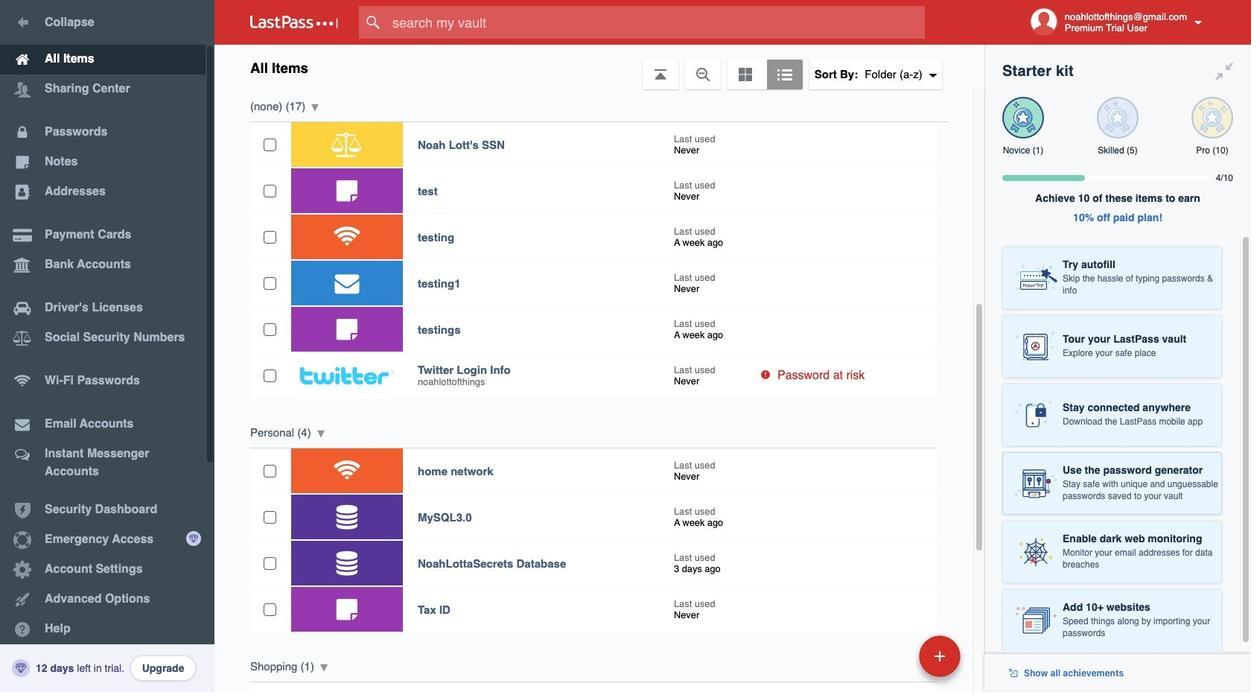 Task type: locate. For each thing, give the bounding box(es) containing it.
vault options navigation
[[215, 45, 985, 89]]

new item navigation
[[817, 631, 970, 692]]

new item element
[[817, 635, 966, 677]]



Task type: describe. For each thing, give the bounding box(es) containing it.
Search search field
[[359, 6, 954, 39]]

lastpass image
[[250, 16, 338, 29]]

search my vault text field
[[359, 6, 954, 39]]

main navigation navigation
[[0, 0, 215, 692]]



